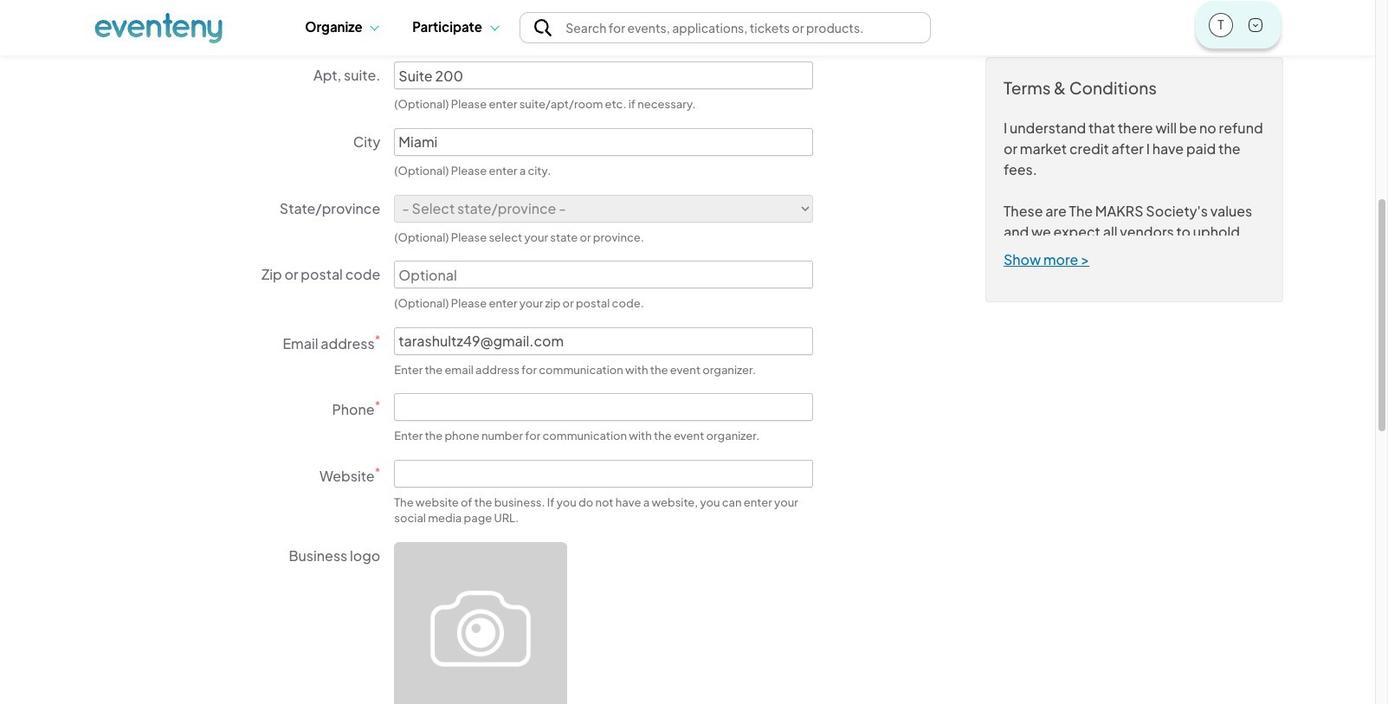 Task type: vqa. For each thing, say whether or not it's contained in the screenshot.
"email field"
no



Task type: locate. For each thing, give the bounding box(es) containing it.
eventeny logo image
[[94, 12, 223, 44]]

None text field
[[394, 393, 813, 421], [394, 460, 813, 487], [394, 393, 813, 421], [394, 460, 813, 487]]

0 vertical spatial optional text field
[[394, 0, 813, 23]]

1 vertical spatial optional text field
[[394, 62, 813, 90]]

Optional text field
[[394, 0, 813, 23], [394, 62, 813, 90], [394, 261, 813, 288]]

None text field
[[394, 327, 813, 355]]

1 optional text field from the top
[[394, 0, 813, 23]]

2 optional text field from the top
[[394, 62, 813, 90]]

2 vertical spatial optional text field
[[394, 261, 813, 288]]

tara element
[[1210, 13, 1232, 35]]



Task type: describe. For each thing, give the bounding box(es) containing it.
Optional text field
[[394, 128, 813, 156]]

search image
[[534, 19, 551, 36]]

3 optional text field from the top
[[394, 261, 813, 288]]

main element
[[94, 0, 1281, 55]]



